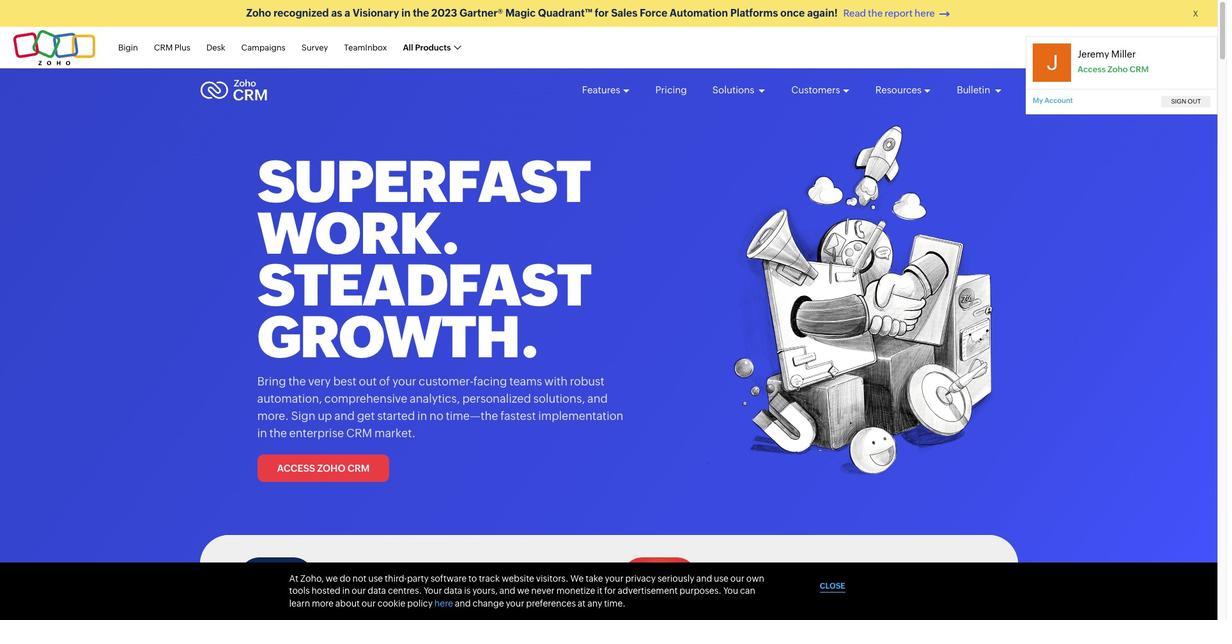 Task type: describe. For each thing, give the bounding box(es) containing it.
party
[[407, 573, 429, 584]]

in down more.
[[257, 426, 267, 440]]

market.
[[375, 426, 416, 440]]

the down more.
[[270, 426, 287, 440]]

magic inside visionary in 2023 magic quadrant™ for sales force automation platforms
[[442, 569, 482, 585]]

and up the purposes. in the bottom of the page
[[697, 573, 712, 584]]

read the report here link
[[840, 8, 953, 19]]

sales inside visionary in 2023 magic quadrant™ for sales force automation platforms
[[328, 586, 362, 602]]

fastest
[[501, 409, 536, 423]]

website
[[502, 573, 535, 584]]

of
[[379, 375, 390, 388]]

crm plus
[[154, 43, 191, 52]]

automation inside visionary in 2023 magic quadrant™ for sales force automation platforms
[[404, 586, 481, 602]]

personalized
[[463, 392, 531, 405]]

no
[[430, 409, 444, 423]]

your inside 'at zoho, we do not use third-party software to track website visitors. we take your privacy seriously and use our own tools hosted in our data centres. your data is yours, and we never monetize it for advertisement purposes. you can learn more about our cookie policy'
[[605, 573, 624, 584]]

2022
[[807, 586, 841, 602]]

zoho recognized as a visionary in the 2023 gartner® magic quadrant™ for sales force automation platforms once again! read the report here
[[246, 7, 935, 19]]

is
[[464, 586, 471, 596]]

2 data from the left
[[444, 586, 463, 596]]

the inside the winner with the highest score in crm watchlist 2022
[[792, 569, 813, 585]]

here link
[[435, 598, 453, 609]]

very
[[308, 375, 331, 388]]

and down robust
[[588, 392, 608, 405]]

centres.
[[388, 586, 422, 596]]

here and change your preferences at any time.
[[435, 598, 626, 609]]

features link
[[582, 73, 630, 107]]

features
[[582, 84, 621, 95]]

robust
[[570, 375, 605, 388]]

0 vertical spatial sign
[[1172, 98, 1187, 105]]

0 horizontal spatial jeremy miller image
[[1033, 43, 1072, 82]]

2023 inside visionary in 2023 magic quadrant™ for sales force automation platforms
[[405, 569, 439, 585]]

preferences
[[526, 598, 576, 609]]

0 vertical spatial our
[[731, 573, 745, 584]]

at
[[578, 598, 586, 609]]

watchlist
[[745, 586, 805, 602]]

in inside the winner with the highest score in crm watchlist 2022
[[906, 569, 918, 585]]

at
[[289, 573, 299, 584]]

solutions,
[[534, 392, 585, 405]]

products
[[415, 43, 451, 52]]

your
[[424, 586, 442, 596]]

gartner®
[[460, 7, 503, 19]]

automation,
[[257, 392, 322, 405]]

1 horizontal spatial jeremy miller image
[[1192, 36, 1215, 59]]

1 horizontal spatial your
[[506, 598, 525, 609]]

jeremy miller access zoho crm
[[1078, 48, 1149, 74]]

bulletin link
[[957, 73, 1002, 107]]

0 vertical spatial 2023
[[432, 7, 458, 19]]

visionary in 2023 magic quadrant™ for sales force automation platforms
[[328, 569, 577, 602]]

more.
[[257, 409, 289, 423]]

purposes.
[[680, 586, 722, 596]]

policy
[[408, 598, 433, 609]]

out
[[359, 375, 377, 388]]

bigin link
[[118, 36, 138, 60]]

it
[[597, 586, 603, 596]]

survey link
[[302, 36, 328, 60]]

the up automation,
[[288, 375, 306, 388]]

in inside 'at zoho, we do not use third-party software to track website visitors. we take your privacy seriously and use our own tools hosted in our data centres. your data is yours, and we never monetize it for advertisement purposes. you can learn more about our cookie policy'
[[342, 586, 350, 596]]

once
[[781, 7, 805, 19]]

the inside zoho recognized as a visionary in the 2023 gartner® magic quadrant™ for sales force automation platforms once again! read the report here
[[868, 8, 883, 19]]

all
[[403, 43, 413, 52]]

and right up at left bottom
[[334, 409, 355, 423]]

software
[[431, 573, 467, 584]]

1 horizontal spatial zoho
[[317, 463, 346, 474]]

recognized
[[274, 7, 329, 19]]

teaminbox link
[[344, 36, 387, 60]]

desk
[[206, 43, 225, 52]]

solutions
[[713, 84, 757, 95]]

with inside the winner with the highest score in crm watchlist 2022
[[761, 569, 789, 585]]

for inside visionary in 2023 magic quadrant™ for sales force automation platforms
[[559, 569, 577, 585]]

take
[[586, 573, 603, 584]]

x
[[1193, 9, 1199, 19]]

teams
[[510, 375, 542, 388]]

0 vertical spatial force
[[640, 7, 668, 19]]

facing
[[474, 375, 507, 388]]

close
[[820, 582, 846, 591]]

seriously
[[658, 573, 695, 584]]

advertisement
[[618, 586, 678, 596]]

zoho crm logo image
[[200, 76, 268, 104]]

jeremy
[[1078, 48, 1110, 59]]

superfast work. steadfast growth. bring the very best out of your customer-facing teams with robust automation, comprehensive analytics, personalized solutions, and more. sign up and get started in no time—the fastest implementation in the enterprise crm market.
[[257, 149, 624, 440]]

for inside 'at zoho, we do not use third-party software to track website visitors. we take your privacy seriously and use our own tools hosted in our data centres. your data is yours, and we never monetize it for advertisement purposes. you can learn more about our cookie policy'
[[605, 586, 616, 596]]

and down website
[[500, 586, 516, 596]]

winner with the highest score in crm watchlist 2022
[[711, 569, 918, 602]]

started
[[377, 409, 415, 423]]

solutions link
[[713, 73, 766, 107]]

up
[[318, 409, 332, 423]]

customers
[[792, 84, 841, 95]]

miller
[[1112, 48, 1136, 59]]

hosted
[[312, 586, 341, 596]]

any
[[588, 598, 603, 609]]

learn
[[289, 598, 310, 609]]

not
[[353, 573, 367, 584]]

steadfast
[[257, 253, 591, 318]]

0 vertical spatial quadrant™
[[538, 7, 593, 19]]

report
[[885, 8, 913, 19]]

teaminbox
[[344, 43, 387, 52]]

1 data from the left
[[368, 586, 386, 596]]

tools
[[289, 586, 310, 596]]

sign out link
[[1162, 96, 1211, 107]]

desk link
[[206, 36, 225, 60]]

0 vertical spatial for
[[595, 7, 609, 19]]

more
[[312, 598, 334, 609]]

can
[[740, 586, 756, 596]]

access zoho crm
[[277, 463, 370, 474]]



Task type: vqa. For each thing, say whether or not it's contained in the screenshot.
Visionary
yes



Task type: locate. For each thing, give the bounding box(es) containing it.
1 vertical spatial we
[[517, 586, 530, 596]]

jeremy miller image
[[1192, 36, 1215, 59], [1033, 43, 1072, 82]]

0 vertical spatial magic
[[506, 7, 536, 19]]

force
[[640, 7, 668, 19], [365, 586, 401, 602]]

jeremy miller image up "my account"
[[1033, 43, 1072, 82]]

time.
[[604, 598, 626, 609]]

2 vertical spatial zoho
[[317, 463, 346, 474]]

0 vertical spatial automation
[[670, 7, 728, 19]]

2023 up products
[[432, 7, 458, 19]]

platforms
[[731, 7, 779, 19], [483, 586, 546, 602]]

1 vertical spatial 2023
[[405, 569, 439, 585]]

at zoho, we do not use third-party software to track website visitors. we take your privacy seriously and use our own tools hosted in our data centres. your data is yours, and we never monetize it for advertisement purposes. you can learn more about our cookie policy
[[289, 573, 765, 609]]

we
[[571, 573, 584, 584]]

data up the cookie
[[368, 586, 386, 596]]

visionary inside visionary in 2023 magic quadrant™ for sales force automation platforms
[[328, 569, 388, 585]]

1 vertical spatial visionary
[[328, 569, 388, 585]]

zoho
[[246, 7, 271, 19], [1108, 64, 1128, 74], [317, 463, 346, 474]]

1 vertical spatial sign
[[291, 409, 316, 423]]

enterprise
[[289, 426, 344, 440]]

campaigns
[[241, 43, 286, 52]]

with inside superfast work. steadfast growth. bring the very best out of your customer-facing teams with robust automation, comprehensive analytics, personalized solutions, and more. sign up and get started in no time—the fastest implementation in the enterprise crm market.
[[545, 375, 568, 388]]

here right report
[[915, 8, 935, 19]]

about
[[336, 598, 360, 609]]

1 vertical spatial quadrant™
[[484, 569, 556, 585]]

magic right gartner®
[[506, 7, 536, 19]]

0 horizontal spatial zoho
[[246, 7, 271, 19]]

2 vertical spatial your
[[506, 598, 525, 609]]

1 horizontal spatial platforms
[[731, 7, 779, 19]]

all products
[[403, 43, 451, 52]]

0 horizontal spatial force
[[365, 586, 401, 602]]

all products link
[[403, 36, 461, 60]]

the
[[413, 7, 429, 19], [868, 8, 883, 19], [288, 375, 306, 388], [270, 426, 287, 440], [792, 569, 813, 585]]

our up you
[[731, 573, 745, 584]]

2 vertical spatial for
[[605, 586, 616, 596]]

your right take
[[605, 573, 624, 584]]

2 horizontal spatial zoho
[[1108, 64, 1128, 74]]

pricing
[[656, 84, 687, 95]]

our right about
[[362, 598, 376, 609]]

1 horizontal spatial we
[[517, 586, 530, 596]]

here inside zoho recognized as a visionary in the 2023 gartner® magic quadrant™ for sales force automation platforms once again! read the report here
[[915, 8, 935, 19]]

access zoho crm link
[[1078, 64, 1149, 74], [257, 455, 390, 482]]

access down "jeremy"
[[1078, 64, 1106, 74]]

my account
[[1033, 97, 1073, 104]]

account
[[1045, 97, 1073, 104]]

0 vertical spatial with
[[545, 375, 568, 388]]

0 horizontal spatial automation
[[404, 586, 481, 602]]

data
[[368, 586, 386, 596], [444, 586, 463, 596]]

crm
[[154, 43, 173, 52], [1130, 64, 1149, 74], [346, 426, 372, 440], [348, 463, 370, 474], [711, 586, 742, 602]]

customer-
[[419, 375, 474, 388]]

our down not
[[352, 586, 366, 596]]

1 horizontal spatial access zoho crm link
[[1078, 64, 1149, 74]]

1 vertical spatial with
[[761, 569, 789, 585]]

our
[[731, 573, 745, 584], [352, 586, 366, 596], [362, 598, 376, 609]]

1 vertical spatial access zoho crm link
[[257, 455, 390, 482]]

in left no
[[418, 409, 427, 423]]

sign
[[1172, 98, 1187, 105], [291, 409, 316, 423]]

0 horizontal spatial here
[[435, 598, 453, 609]]

magic
[[506, 7, 536, 19], [442, 569, 482, 585]]

1 vertical spatial for
[[559, 569, 577, 585]]

1 vertical spatial magic
[[442, 569, 482, 585]]

yours,
[[473, 586, 498, 596]]

the up 2022
[[792, 569, 813, 585]]

access
[[1078, 64, 1106, 74], [277, 463, 315, 474]]

get
[[357, 409, 375, 423]]

use right not
[[368, 573, 383, 584]]

crm home banner image
[[705, 125, 996, 491]]

plus
[[174, 43, 191, 52]]

0 horizontal spatial magic
[[442, 569, 482, 585]]

1 vertical spatial your
[[605, 573, 624, 584]]

you
[[724, 586, 739, 596]]

1 horizontal spatial force
[[640, 7, 668, 19]]

own
[[747, 573, 765, 584]]

superfast
[[257, 149, 590, 215]]

0 horizontal spatial sign
[[291, 409, 316, 423]]

we down website
[[517, 586, 530, 596]]

implementation
[[538, 409, 624, 423]]

1 vertical spatial automation
[[404, 586, 481, 602]]

work.
[[257, 201, 459, 267]]

in down the do
[[342, 586, 350, 596]]

the up all products
[[413, 7, 429, 19]]

0 horizontal spatial with
[[545, 375, 568, 388]]

change
[[473, 598, 504, 609]]

0 vertical spatial your
[[393, 375, 417, 388]]

1 vertical spatial here
[[435, 598, 453, 609]]

in
[[402, 7, 411, 19], [418, 409, 427, 423], [257, 426, 267, 440], [390, 569, 403, 585], [906, 569, 918, 585], [342, 586, 350, 596]]

pricing link
[[656, 73, 687, 107]]

1 horizontal spatial data
[[444, 586, 463, 596]]

0 horizontal spatial sales
[[328, 586, 362, 602]]

automation
[[670, 7, 728, 19], [404, 586, 481, 602]]

0 vertical spatial platforms
[[731, 7, 779, 19]]

with
[[545, 375, 568, 388], [761, 569, 789, 585]]

2 horizontal spatial your
[[605, 573, 624, 584]]

zoho up campaigns
[[246, 7, 271, 19]]

out
[[1188, 98, 1201, 105]]

winner
[[711, 569, 758, 585]]

access zoho crm link for jeremy miller
[[1078, 64, 1149, 74]]

a
[[345, 7, 350, 19]]

visionary in 2023 magic quadrant™ for sales force automation platforms link
[[238, 557, 596, 620]]

1 vertical spatial our
[[352, 586, 366, 596]]

platforms left once
[[731, 7, 779, 19]]

third-
[[385, 573, 407, 584]]

visionary up about
[[328, 569, 388, 585]]

your inside superfast work. steadfast growth. bring the very best out of your customer-facing teams with robust automation, comprehensive analytics, personalized solutions, and more. sign up and get started in no time—the fastest implementation in the enterprise crm market.
[[393, 375, 417, 388]]

access zoho crm link down enterprise
[[257, 455, 390, 482]]

0 vertical spatial access
[[1078, 64, 1106, 74]]

magic up 'is'
[[442, 569, 482, 585]]

and down 'is'
[[455, 598, 471, 609]]

0 vertical spatial here
[[915, 8, 935, 19]]

0 vertical spatial zoho
[[246, 7, 271, 19]]

1 horizontal spatial use
[[714, 573, 729, 584]]

crm plus link
[[154, 36, 191, 60]]

use
[[368, 573, 383, 584], [714, 573, 729, 584]]

2023 up your
[[405, 569, 439, 585]]

1 horizontal spatial automation
[[670, 7, 728, 19]]

crm inside "jeremy miller access zoho crm"
[[1130, 64, 1149, 74]]

with up watchlist on the bottom right of the page
[[761, 569, 789, 585]]

platforms inside visionary in 2023 magic quadrant™ for sales force automation platforms
[[483, 586, 546, 602]]

highest
[[816, 569, 865, 585]]

access inside "jeremy miller access zoho crm"
[[1078, 64, 1106, 74]]

0 vertical spatial access zoho crm link
[[1078, 64, 1149, 74]]

0 horizontal spatial your
[[393, 375, 417, 388]]

2 use from the left
[[714, 573, 729, 584]]

access zoho crm link for bring the very best out of your customer-facing teams with robust automation, comprehensive analytics, personalized solutions, and more. sign up and get started in no time—the fastest implementation in the enterprise crm market.
[[257, 455, 390, 482]]

access down enterprise
[[277, 463, 315, 474]]

as
[[331, 7, 342, 19]]

0 horizontal spatial access zoho crm link
[[257, 455, 390, 482]]

the right read
[[868, 8, 883, 19]]

0 horizontal spatial access
[[277, 463, 315, 474]]

here down your
[[435, 598, 453, 609]]

force inside visionary in 2023 magic quadrant™ for sales force automation platforms
[[365, 586, 401, 602]]

1 vertical spatial access
[[277, 463, 315, 474]]

survey
[[302, 43, 328, 52]]

1 horizontal spatial sales
[[611, 7, 638, 19]]

visionary right "a"
[[353, 7, 399, 19]]

1 horizontal spatial access
[[1078, 64, 1106, 74]]

in up all
[[402, 7, 411, 19]]

0 horizontal spatial use
[[368, 573, 383, 584]]

0 vertical spatial sales
[[611, 7, 638, 19]]

campaigns link
[[241, 36, 286, 60]]

we
[[326, 573, 338, 584], [517, 586, 530, 596]]

0 horizontal spatial we
[[326, 573, 338, 584]]

1 vertical spatial force
[[365, 586, 401, 602]]

visionary
[[353, 7, 399, 19], [328, 569, 388, 585]]

1 horizontal spatial magic
[[506, 7, 536, 19]]

1 vertical spatial platforms
[[483, 586, 546, 602]]

1 vertical spatial sales
[[328, 586, 362, 602]]

1 use from the left
[[368, 573, 383, 584]]

jeremy miller image down 'x'
[[1192, 36, 1215, 59]]

my
[[1033, 97, 1044, 104]]

your right of
[[393, 375, 417, 388]]

quadrant™
[[538, 7, 593, 19], [484, 569, 556, 585]]

platforms down website
[[483, 586, 546, 602]]

your down website
[[506, 598, 525, 609]]

zoho down enterprise
[[317, 463, 346, 474]]

never
[[531, 586, 555, 596]]

in up centres.
[[390, 569, 403, 585]]

1 horizontal spatial sign
[[1172, 98, 1187, 105]]

with up solutions,
[[545, 375, 568, 388]]

we left the do
[[326, 573, 338, 584]]

bulletin
[[957, 84, 993, 95]]

track
[[479, 573, 500, 584]]

resources
[[876, 84, 922, 95]]

2 vertical spatial our
[[362, 598, 376, 609]]

sales
[[611, 7, 638, 19], [328, 586, 362, 602]]

here
[[915, 8, 935, 19], [435, 598, 453, 609]]

my account link
[[1033, 97, 1073, 104]]

bring
[[257, 375, 286, 388]]

sign left 'out'
[[1172, 98, 1187, 105]]

quadrant™ inside visionary in 2023 magic quadrant™ for sales force automation platforms
[[484, 569, 556, 585]]

use up you
[[714, 573, 729, 584]]

score
[[867, 569, 903, 585]]

zoho inside "jeremy miller access zoho crm"
[[1108, 64, 1128, 74]]

sign out
[[1172, 98, 1201, 105]]

sign inside superfast work. steadfast growth. bring the very best out of your customer-facing teams with robust automation, comprehensive analytics, personalized solutions, and more. sign up and get started in no time—the fastest implementation in the enterprise crm market.
[[291, 409, 316, 423]]

visitors.
[[536, 573, 569, 584]]

crm inside superfast work. steadfast growth. bring the very best out of your customer-facing teams with robust automation, comprehensive analytics, personalized solutions, and more. sign up and get started in no time—the fastest implementation in the enterprise crm market.
[[346, 426, 372, 440]]

access zoho crm link down the miller
[[1078, 64, 1149, 74]]

read
[[844, 8, 866, 19]]

1 horizontal spatial with
[[761, 569, 789, 585]]

1 horizontal spatial here
[[915, 8, 935, 19]]

analytics,
[[410, 392, 460, 405]]

0 vertical spatial visionary
[[353, 7, 399, 19]]

zoho down the miller
[[1108, 64, 1128, 74]]

data down software
[[444, 586, 463, 596]]

0 horizontal spatial platforms
[[483, 586, 546, 602]]

crm inside the winner with the highest score in crm watchlist 2022
[[711, 586, 742, 602]]

2023
[[432, 7, 458, 19], [405, 569, 439, 585]]

1 vertical spatial zoho
[[1108, 64, 1128, 74]]

0 horizontal spatial data
[[368, 586, 386, 596]]

in right the 'score' at right
[[906, 569, 918, 585]]

and
[[588, 392, 608, 405], [334, 409, 355, 423], [697, 573, 712, 584], [500, 586, 516, 596], [455, 598, 471, 609]]

sign left up at left bottom
[[291, 409, 316, 423]]

0 vertical spatial we
[[326, 573, 338, 584]]

in inside visionary in 2023 magic quadrant™ for sales force automation platforms
[[390, 569, 403, 585]]



